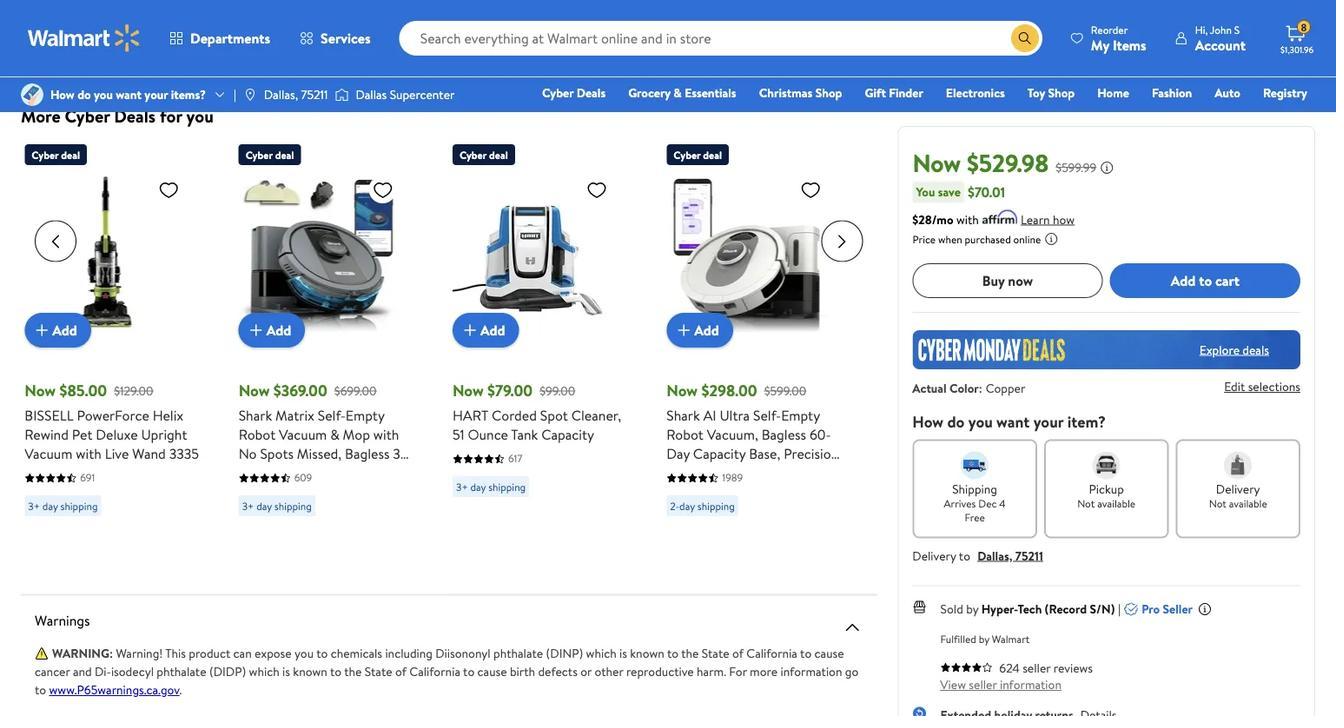 Task type: describe. For each thing, give the bounding box(es) containing it.
information inside 'warning! this product can expose you to chemicals including diisononyl phthalate (dinp) which is known to the state of california to cause cancer and di-isodecyl phthalate (didp) which is known to the state of california to cause birth defects or other reproductive harm. for more information go to'
[[781, 663, 842, 680]]

live
[[105, 444, 129, 463]]

seller,
[[454, 20, 484, 37]]

any).
[[815, 2, 840, 19]]

precision inside now $369.00 $699.00 shark matrix self-empty robot vacuum & mop with no spots missed, bagless 30- day capacity, precision home mapping, perfect for pet hair, wi-fi, rv2400ws, new
[[324, 463, 379, 482]]

fi, inside now $369.00 $699.00 shark matrix self-empty robot vacuum & mop with no spots missed, bagless 30- day capacity, precision home mapping, perfect for pet hair, wi-fi, rv2400ws, new
[[315, 501, 329, 521]]

'contact
[[564, 20, 609, 37]]

edit selections button
[[1225, 378, 1301, 395]]

bagless inside now $369.00 $699.00 shark matrix self-empty robot vacuum & mop with no spots missed, bagless 30- day capacity, precision home mapping, perfect for pet hair, wi-fi, rv2400ws, new
[[345, 444, 390, 463]]

now for now $79.00 $99.00 hart corded spot cleaner, 51 ounce tank capacity
[[453, 380, 484, 401]]

the right that
[[145, 2, 162, 19]]

learn more about strikethrough prices image
[[1100, 160, 1114, 174]]

add button for shark ai ultra self-empty robot vacuum, bagless 60-day capacity base, precision home mapping, perfect for pet hair, wi-fi, av2511ae image
[[667, 313, 733, 348]]

your for item?
[[1034, 410, 1064, 432]]

add for shark matrix self-empty robot vacuum & mop with no spots missed, bagless 30-day capacity, precision home mapping, perfect for pet hair, wi-fi, rv2400ws, new 'image'
[[266, 320, 291, 340]]

0 horizontal spatial party
[[355, 20, 383, 37]]

that
[[121, 2, 142, 19]]

grocery & essentials link
[[621, 83, 744, 102]]

2-day shipping
[[670, 498, 735, 513]]

more cyber deals for you
[[21, 104, 214, 128]]

in
[[726, 2, 735, 19]]

0 vertical spatial sale
[[357, 2, 377, 19]]

0 horizontal spatial 75211
[[301, 86, 328, 103]]

seller
[[1163, 600, 1193, 617]]

av2511ae
[[761, 482, 820, 501]]

deal for shark matrix self-empty robot vacuum & mop with no spots missed, bagless 30-day capacity, precision home mapping, perfect for pet hair, wi-fi, rv2400ws, new 'image'
[[275, 147, 294, 162]]

expose
[[255, 645, 292, 662]]

affirm image
[[983, 210, 1017, 224]]

you down items?
[[187, 104, 214, 128]]

2 horizontal spatial third
[[723, 20, 748, 37]]

Search search field
[[399, 21, 1043, 56]]

1 horizontal spatial marketplace
[[453, 2, 518, 19]]

2 horizontal spatial 3+
[[456, 479, 468, 494]]

delivery to dallas, 75211
[[913, 547, 1043, 564]]

add button for hart corded spot cleaner, 51 ounce tank capacity image
[[453, 313, 519, 348]]

product group containing now $85.00
[[25, 137, 200, 523]]

www.p65warnings.ca.gov
[[49, 682, 180, 699]]

2 horizontal spatial warranty
[[285, 39, 331, 56]]

search icon image
[[1018, 31, 1032, 45]]

reorder my items
[[1091, 22, 1147, 54]]

displayed
[[675, 2, 723, 19]]

1 horizontal spatial which
[[586, 645, 617, 662]]

vacuum inside the now $85.00 $129.00 bissell powerforce helix rewind pet deluxe upright vacuum with live wand 3335
[[25, 444, 73, 463]]

gift finder
[[865, 84, 924, 101]]

ounce
[[468, 425, 508, 444]]

now
[[1008, 271, 1033, 290]]

toy shop link
[[1020, 83, 1083, 102]]

cart
[[1216, 271, 1240, 290]]

perfect inside now $369.00 $699.00 shark matrix self-empty robot vacuum & mop with no spots missed, bagless 30- day capacity, precision home mapping, perfect for pet hair, wi-fi, rv2400ws, new
[[338, 482, 383, 501]]

pickup not available
[[1078, 480, 1136, 511]]

1 vertical spatial california
[[410, 663, 461, 680]]

pet inside now $369.00 $699.00 shark matrix self-empty robot vacuum & mop with no spots missed, bagless 30- day capacity, precision home mapping, perfect for pet hair, wi-fi, rv2400ws, new
[[239, 501, 259, 521]]

precision inside now $298.00 $599.00 shark ai ultra self-empty robot vacuum, bagless 60- day capacity base, precision home mapping, perfect for pet hair, wi-fi, av2511ae
[[784, 444, 839, 463]]

do for how do you want your items?
[[77, 86, 91, 103]]

items
[[264, 2, 293, 19]]

0 horizontal spatial on
[[162, 20, 175, 37]]

add button for shark matrix self-empty robot vacuum & mop with no spots missed, bagless 30-day capacity, precision home mapping, perfect for pet hair, wi-fi, rv2400ws, new 'image'
[[239, 313, 305, 348]]

you down :
[[969, 410, 993, 432]]

2 horizontal spatial home
[[1098, 84, 1130, 101]]

by right sold
[[966, 600, 979, 617]]

1 horizontal spatial known
[[630, 645, 665, 662]]

dallas
[[356, 86, 387, 103]]

actual color : copper
[[913, 380, 1026, 396]]

birth
[[510, 663, 535, 680]]

2 horizontal spatial marketplace
[[782, 20, 847, 37]]

save
[[938, 183, 961, 200]]

seller for view
[[969, 676, 997, 693]]

defects
[[538, 663, 578, 680]]

691
[[80, 470, 95, 485]]

hart
[[453, 406, 489, 425]]

product
[[189, 645, 231, 662]]

2 horizontal spatial on
[[687, 20, 700, 37]]

rewind
[[25, 425, 69, 444]]

rv2400ws,
[[332, 501, 406, 521]]

warning:
[[52, 645, 116, 662]]

product group containing now $298.00
[[667, 137, 843, 523]]

services button
[[285, 17, 386, 59]]

items
[[1113, 35, 1147, 54]]

0 vertical spatial is
[[620, 645, 627, 662]]

empty inside now $369.00 $699.00 shark matrix self-empty robot vacuum & mop with no spots missed, bagless 30- day capacity, precision home mapping, perfect for pet hair, wi-fi, rv2400ws, new
[[346, 406, 385, 425]]

0 vertical spatial warranty
[[165, 2, 212, 19]]

$70.01
[[968, 182, 1006, 201]]

0 horizontal spatial state
[[365, 663, 392, 680]]

by right fulfilled at the right
[[979, 631, 990, 646]]

bagless inside now $298.00 $599.00 shark ai ultra self-empty robot vacuum, bagless 60- day capacity base, precision home mapping, perfect for pet hair, wi-fi, av2511ae
[[762, 425, 806, 444]]

shark for $298.00
[[667, 406, 700, 425]]

$529.98
[[967, 146, 1049, 179]]

shop for christmas shop
[[816, 84, 842, 101]]

www.p65warnings.ca.gov link
[[49, 682, 180, 699]]

hyper-
[[982, 600, 1018, 617]]

this
[[165, 645, 186, 662]]

0 horizontal spatial sale
[[281, 20, 301, 37]]

2 horizontal spatial 3+ day shipping
[[456, 479, 526, 494]]

missed,
[[297, 444, 342, 463]]

the left item's
[[231, 39, 248, 56]]

and inside 'warning! this product can expose you to chemicals including diisononyl phthalate (dinp) which is known to the state of california to cause cancer and di-isodecyl phthalate (didp) which is known to the state of california to cause birth defects or other reproductive harm. for more information go to'
[[73, 663, 92, 680]]

$298.00
[[702, 380, 757, 401]]

to inside button
[[1199, 271, 1212, 290]]

deals inside cyber deals link
[[577, 84, 606, 101]]

(dinp)
[[546, 645, 583, 662]]

1 horizontal spatial of
[[733, 645, 744, 662]]

capacity inside now $298.00 $599.00 shark ai ultra self-empty robot vacuum, bagless 60- day capacity base, precision home mapping, perfect for pet hair, wi-fi, av2511ae
[[693, 444, 746, 463]]

home inside now $369.00 $699.00 shark matrix self-empty robot vacuum & mop with no spots missed, bagless 30- day capacity, precision home mapping, perfect for pet hair, wi-fi, rv2400ws, new
[[239, 482, 276, 501]]

registry one debit
[[1175, 84, 1308, 126]]

more
[[21, 104, 61, 128]]

1 vertical spatial dallas,
[[978, 547, 1013, 564]]

(if
[[801, 2, 813, 19]]

add to cart button
[[1110, 263, 1301, 298]]

add button for bissell powerforce helix rewind pet deluxe upright vacuum with live wand 3335 image
[[25, 313, 91, 348]]

deal for shark ai ultra self-empty robot vacuum, bagless 60-day capacity base, precision home mapping, perfect for pet hair, wi-fi, av2511ae image
[[703, 147, 722, 162]]

3335
[[169, 444, 199, 463]]

those
[[642, 2, 672, 19]]

1 vertical spatial deals
[[114, 104, 156, 128]]

add to favorites list, bissell powerforce helix rewind pet deluxe upright vacuum with live wand 3335 image
[[158, 179, 179, 201]]

previous slide for more cyber deals for you list image
[[35, 221, 76, 262]]

1 vertical spatial terms
[[128, 20, 159, 37]]

1 vertical spatial |
[[1119, 600, 1121, 617]]

robot inside now $298.00 $599.00 shark ai ultra self-empty robot vacuum, bagless 60- day capacity base, precision home mapping, perfect for pet hair, wi-fi, av2511ae
[[667, 425, 704, 444]]

arrives
[[944, 496, 976, 511]]

cyber deal for shark ai ultra self-empty robot vacuum, bagless 60-day capacity base, precision home mapping, perfect for pet hair, wi-fi, av2511ae image
[[674, 147, 722, 162]]

day inside now $298.00 $599.00 shark ai ultra self-empty robot vacuum, bagless 60- day capacity base, precision home mapping, perfect for pet hair, wi-fi, av2511ae
[[667, 444, 690, 463]]

ai
[[704, 406, 717, 425]]

for inside now $369.00 $699.00 shark matrix self-empty robot vacuum & mop with no spots missed, bagless 30- day capacity, precision home mapping, perfect for pet hair, wi-fi, rv2400ws, new
[[386, 482, 404, 501]]

1 vertical spatial warranty
[[79, 20, 125, 37]]

view seller information link
[[941, 676, 1062, 693]]

bissell
[[25, 406, 74, 425]]

1 vertical spatial cause
[[478, 663, 507, 680]]

cyber deals
[[542, 84, 606, 101]]

pet inside now $298.00 $599.00 shark ai ultra self-empty robot vacuum, bagless 60- day capacity base, precision home mapping, perfect for pet hair, wi-fi, av2511ae
[[667, 482, 687, 501]]

3 add to cart image from the left
[[674, 320, 695, 341]]

deals
[[1243, 341, 1270, 358]]

the up harm.
[[681, 645, 699, 662]]

Walmart Site-Wide search field
[[399, 21, 1043, 56]]

for down items?
[[160, 104, 182, 128]]

feature
[[645, 20, 684, 37]]

now $85.00 $129.00 bissell powerforce helix rewind pet deluxe upright vacuum with live wand 3335
[[25, 380, 199, 463]]

auto
[[1215, 84, 1241, 101]]

1 horizontal spatial &
[[674, 84, 682, 101]]

tank
[[511, 425, 538, 444]]

your for items?
[[145, 86, 168, 103]]

seller for 624
[[1023, 659, 1051, 676]]

intent image for pickup image
[[1093, 451, 1121, 479]]

want for item?
[[997, 410, 1030, 432]]

now for now $529.98
[[913, 146, 961, 179]]

0 vertical spatial state
[[702, 645, 730, 662]]

dallas, 75211
[[264, 86, 328, 103]]

supercenter
[[390, 86, 455, 103]]

buy
[[983, 271, 1005, 290]]

vacuum,
[[707, 425, 758, 444]]

wi- inside now $298.00 $599.00 shark ai ultra self-empty robot vacuum, bagless 60- day capacity base, precision home mapping, perfect for pet hair, wi-fi, av2511ae
[[722, 482, 743, 501]]

use
[[523, 20, 541, 37]]

gift
[[865, 84, 886, 101]]

for up services
[[338, 2, 354, 19]]

cyber for shark ai ultra self-empty robot vacuum, bagless 60-day capacity base, precision home mapping, perfect for pet hair, wi-fi, av2511ae image
[[674, 147, 701, 162]]

add to favorites list, hart corded spot cleaner, 51 ounce tank capacity image
[[587, 179, 607, 201]]

1 vertical spatial of
[[395, 663, 407, 680]]

dec
[[979, 496, 997, 511]]

0 horizontal spatial phthalate
[[157, 663, 206, 680]]

pet inside the now $85.00 $129.00 bissell powerforce helix rewind pet deluxe upright vacuum with live wand 3335
[[72, 425, 93, 444]]

3+ for now $85.00
[[28, 498, 40, 513]]

now for now $85.00 $129.00 bissell powerforce helix rewind pet deluxe upright vacuum with live wand 3335
[[25, 380, 56, 401]]

2 horizontal spatial terms
[[334, 39, 365, 56]]

& inside now $369.00 $699.00 shark matrix self-empty robot vacuum & mop with no spots missed, bagless 30- day capacity, precision home mapping, perfect for pet hair, wi-fi, rv2400ws, new
[[330, 425, 340, 444]]

you
[[916, 183, 935, 200]]

for up item's
[[262, 20, 278, 37]]

cyber deal for bissell powerforce helix rewind pet deluxe upright vacuum with live wand 3335 image
[[32, 147, 80, 162]]

2-
[[670, 498, 680, 513]]

capacity,
[[265, 463, 321, 482]]

hart corded spot cleaner, 51 ounce tank capacity image
[[453, 172, 614, 334]]

deal for hart corded spot cleaner, 51 ounce tank capacity image
[[489, 147, 508, 162]]

609
[[294, 470, 312, 485]]

1 vertical spatial which
[[249, 663, 280, 680]]

self- inside now $369.00 $699.00 shark matrix self-empty robot vacuum & mop with no spots missed, bagless 30- day capacity, precision home mapping, perfect for pet hair, wi-fi, rv2400ws, new
[[318, 406, 346, 425]]

diisononyl
[[436, 645, 491, 662]]

and inside please be aware that the warranty terms on items offered for sale by third party marketplace sellers may differ from those displayed in this section (if any). to confirm warranty terms on an item offered for sale by a third party marketplace seller, please use the 'contact seller' feature on the third party marketplace seller's information page and request the item's warranty terms prior to purchase.
[[166, 39, 185, 56]]

item?
[[1068, 410, 1106, 432]]

the down displayed
[[703, 20, 720, 37]]

add for hart corded spot cleaner, 51 ounce tank capacity image
[[481, 320, 505, 340]]

self- inside now $298.00 $599.00 shark ai ultra self-empty robot vacuum, bagless 60- day capacity base, precision home mapping, perfect for pet hair, wi-fi, av2511ae
[[753, 406, 781, 425]]

1 horizontal spatial on
[[248, 2, 261, 19]]

1 vertical spatial offered
[[220, 20, 259, 37]]

1 horizontal spatial phthalate
[[494, 645, 543, 662]]

$129.00
[[114, 382, 153, 399]]

grocery & essentials
[[628, 84, 737, 101]]

1 horizontal spatial 75211
[[1016, 547, 1043, 564]]

to
[[842, 2, 855, 19]]

capacity inside "now $79.00 $99.00 hart corded spot cleaner, 51 ounce tank capacity"
[[542, 425, 594, 444]]

617
[[508, 451, 523, 466]]

add to cart
[[1171, 271, 1240, 290]]

available for pickup
[[1098, 496, 1136, 511]]

bissell powerforce helix rewind pet deluxe upright vacuum with live wand 3335 image
[[25, 172, 186, 334]]

day inside now $369.00 $699.00 shark matrix self-empty robot vacuum & mop with no spots missed, bagless 30- day capacity, precision home mapping, perfect for pet hair, wi-fi, rv2400ws, new
[[239, 463, 262, 482]]

$28/mo
[[913, 211, 954, 227]]

price when purchased online
[[913, 232, 1041, 247]]

home inside now $298.00 $599.00 shark ai ultra self-empty robot vacuum, bagless 60- day capacity base, precision home mapping, perfect for pet hair, wi-fi, av2511ae
[[667, 463, 704, 482]]

actual
[[913, 380, 947, 396]]

mapping, inside now $369.00 $699.00 shark matrix self-empty robot vacuum & mop with no spots missed, bagless 30- day capacity, precision home mapping, perfect for pet hair, wi-fi, rv2400ws, new
[[279, 482, 334, 501]]

warning image
[[35, 647, 49, 661]]



Task type: vqa. For each thing, say whether or not it's contained in the screenshot.
tray,
no



Task type: locate. For each thing, give the bounding box(es) containing it.
next slide for more cyber deals for you list image
[[821, 221, 863, 262]]

with for now $85.00
[[76, 444, 102, 463]]

3 add button from the left
[[453, 313, 519, 348]]

fashion link
[[1144, 83, 1200, 102]]

shipping down 691
[[60, 498, 98, 513]]

0 horizontal spatial 3+
[[28, 498, 40, 513]]

section
[[760, 2, 798, 19]]

1 horizontal spatial terms
[[214, 2, 245, 19]]

0 vertical spatial deals
[[577, 84, 606, 101]]

hair, left the 1989
[[691, 482, 719, 501]]

www.p65warnings.ca.gov .
[[49, 682, 182, 699]]

precision up av2511ae
[[784, 444, 839, 463]]

explore deals link
[[1193, 334, 1277, 365]]

warnings image
[[842, 617, 863, 638]]

1 horizontal spatial |
[[1119, 600, 1121, 617]]

$599.99
[[1056, 159, 1097, 176]]

third up purchase. on the left top
[[395, 2, 420, 19]]

for down '30-'
[[386, 482, 404, 501]]

0 horizontal spatial deals
[[114, 104, 156, 128]]

2 vertical spatial warranty
[[285, 39, 331, 56]]

cyber for hart corded spot cleaner, 51 ounce tank capacity image
[[460, 147, 487, 162]]

add to favorites list, shark ai ultra self-empty robot vacuum, bagless 60-day capacity base, precision home mapping, perfect for pet hair, wi-fi, av2511ae image
[[801, 179, 821, 201]]

other
[[595, 663, 624, 680]]

0 horizontal spatial delivery
[[913, 547, 957, 564]]

do up more cyber deals for you at the top of page
[[77, 86, 91, 103]]

cause down warnings image
[[815, 645, 844, 662]]

0 vertical spatial how
[[50, 86, 75, 103]]

1 horizontal spatial bagless
[[762, 425, 806, 444]]

shop right toy
[[1048, 84, 1075, 101]]

walmart
[[992, 631, 1030, 646]]

new
[[239, 521, 266, 540]]

terms left prior
[[334, 39, 365, 56]]

$1,301.96
[[1281, 43, 1314, 55]]

1 vertical spatial sale
[[281, 20, 301, 37]]

0 vertical spatial terms
[[214, 2, 245, 19]]

available inside pickup not available
[[1098, 496, 1136, 511]]

please be aware that the warranty terms on items offered for sale by third party marketplace sellers may differ from those displayed in this section (if any). to confirm warranty terms on an item offered for sale by a third party marketplace seller, please use the 'contact seller' feature on the third party marketplace seller's information page and request the item's warranty terms prior to purchase.
[[35, 2, 855, 56]]

home up 2-
[[667, 463, 704, 482]]

now left $369.00
[[239, 380, 270, 401]]

4 cyber deal from the left
[[674, 147, 722, 162]]

0 horizontal spatial mapping,
[[279, 482, 334, 501]]

pet left the 1989
[[667, 482, 687, 501]]

offered up item's
[[220, 20, 259, 37]]

with for now $369.00
[[373, 425, 399, 444]]

page
[[138, 39, 163, 56]]

1 vertical spatial 75211
[[1016, 547, 1043, 564]]

1 horizontal spatial deals
[[577, 84, 606, 101]]

wi- down 609
[[294, 501, 315, 521]]

want down copper
[[997, 410, 1030, 432]]

chemicals
[[331, 645, 382, 662]]

learn how
[[1021, 211, 1075, 227]]

perfect inside now $298.00 $599.00 shark ai ultra self-empty robot vacuum, bagless 60- day capacity base, precision home mapping, perfect for pet hair, wi-fi, av2511ae
[[766, 463, 811, 482]]

available for delivery
[[1229, 496, 1268, 511]]

1 horizontal spatial third
[[395, 2, 420, 19]]

cancer
[[35, 663, 70, 680]]

bagless left '30-'
[[345, 444, 390, 463]]

shark left ai at right bottom
[[667, 406, 700, 425]]

you inside 'warning! this product can expose you to chemicals including diisononyl phthalate (dinp) which is known to the state of california to cause cancer and di-isodecyl phthalate (didp) which is known to the state of california to cause birth defects or other reproductive harm. for more information go to'
[[295, 645, 314, 662]]

0 horizontal spatial shop
[[816, 84, 842, 101]]

with up 691
[[76, 444, 102, 463]]

| right the s/n)
[[1119, 600, 1121, 617]]

cyber deal
[[32, 147, 80, 162], [246, 147, 294, 162], [460, 147, 508, 162], [674, 147, 722, 162]]

0 vertical spatial dallas,
[[264, 86, 298, 103]]

with inside now $369.00 $699.00 shark matrix self-empty robot vacuum & mop with no spots missed, bagless 30- day capacity, precision home mapping, perfect for pet hair, wi-fi, rv2400ws, new
[[373, 425, 399, 444]]

3 cyber deal from the left
[[460, 147, 508, 162]]

deal for bissell powerforce helix rewind pet deluxe upright vacuum with live wand 3335 image
[[61, 147, 80, 162]]

your left items?
[[145, 86, 168, 103]]

0 vertical spatial 75211
[[301, 86, 328, 103]]

how do you want your items?
[[50, 86, 206, 103]]

0 horizontal spatial  image
[[21, 83, 43, 106]]

now inside the now $85.00 $129.00 bissell powerforce helix rewind pet deluxe upright vacuum with live wand 3335
[[25, 380, 56, 401]]

sale down items
[[281, 20, 301, 37]]

add up $85.00
[[52, 320, 77, 340]]

mapping, down missed,
[[279, 482, 334, 501]]

precision down mop
[[324, 463, 379, 482]]

 image for dallas supercenter
[[335, 86, 349, 103]]

shark
[[239, 406, 272, 425], [667, 406, 700, 425]]

cyber deal for hart corded spot cleaner, 51 ounce tank capacity image
[[460, 147, 508, 162]]

0 horizontal spatial terms
[[128, 20, 159, 37]]

want up more cyber deals for you at the top of page
[[116, 86, 142, 103]]

shark up no
[[239, 406, 272, 425]]

2 add button from the left
[[239, 313, 305, 348]]

2 product group from the left
[[239, 137, 414, 540]]

3+ day shipping
[[456, 479, 526, 494], [28, 498, 98, 513], [242, 498, 312, 513]]

0 vertical spatial do
[[77, 86, 91, 103]]

| right items?
[[234, 86, 236, 103]]

2 deal from the left
[[275, 147, 294, 162]]

available down intent image for pickup
[[1098, 496, 1136, 511]]

or
[[581, 663, 592, 680]]

do for how do you want your item?
[[948, 410, 965, 432]]

third
[[395, 2, 420, 19], [327, 20, 352, 37], [723, 20, 748, 37]]

di-
[[95, 663, 111, 680]]

how for how do you want your items?
[[50, 86, 75, 103]]

delivery for to
[[913, 547, 957, 564]]

0 horizontal spatial third
[[327, 20, 352, 37]]

party down section
[[751, 20, 779, 37]]

self-
[[318, 406, 346, 425], [753, 406, 781, 425]]

1 horizontal spatial and
[[166, 39, 185, 56]]

1 shop from the left
[[816, 84, 842, 101]]

wi- down vacuum,
[[722, 482, 743, 501]]

intent image for shipping image
[[961, 451, 989, 479]]

2 empty from the left
[[781, 406, 820, 425]]

one debit link
[[1167, 108, 1241, 126]]

0 horizontal spatial cause
[[478, 663, 507, 680]]

1 horizontal spatial pet
[[239, 501, 259, 521]]

on left items
[[248, 2, 261, 19]]

cyber for shark matrix self-empty robot vacuum & mop with no spots missed, bagless 30-day capacity, precision home mapping, perfect for pet hair, wi-fi, rv2400ws, new 'image'
[[246, 147, 273, 162]]

now inside now $298.00 $599.00 shark ai ultra self-empty robot vacuum, bagless 60- day capacity base, precision home mapping, perfect for pet hair, wi-fi, av2511ae
[[667, 380, 698, 401]]

terms
[[214, 2, 245, 19], [128, 20, 159, 37], [334, 39, 365, 56]]

the right use
[[544, 20, 561, 37]]

1 horizontal spatial not
[[1209, 496, 1227, 511]]

home down my
[[1098, 84, 1130, 101]]

now for now $298.00 $599.00 shark ai ultra self-empty robot vacuum, bagless 60- day capacity base, precision home mapping, perfect for pet hair, wi-fi, av2511ae
[[667, 380, 698, 401]]

1 self- from the left
[[318, 406, 346, 425]]

1 vertical spatial how
[[913, 410, 944, 432]]

warranty
[[165, 2, 212, 19], [79, 20, 125, 37], [285, 39, 331, 56]]

not for pickup
[[1078, 496, 1095, 511]]

4.0449 stars out of 5, based on 624 seller reviews element
[[941, 662, 993, 672]]

1 add to cart image from the left
[[32, 320, 52, 341]]

now inside now $369.00 $699.00 shark matrix self-empty robot vacuum & mop with no spots missed, bagless 30- day capacity, precision home mapping, perfect for pet hair, wi-fi, rv2400ws, new
[[239, 380, 270, 401]]

pro seller info image
[[1198, 602, 1212, 616]]

sale
[[357, 2, 377, 19], [281, 20, 301, 37]]

1 horizontal spatial perfect
[[766, 463, 811, 482]]

3+ day shipping for now $85.00
[[28, 498, 98, 513]]

3+ for now $369.00
[[242, 498, 254, 513]]

0 vertical spatial known
[[630, 645, 665, 662]]

electronics
[[946, 84, 1005, 101]]

1 vertical spatial state
[[365, 663, 392, 680]]

0 horizontal spatial shark
[[239, 406, 272, 425]]

2 horizontal spatial pet
[[667, 482, 687, 501]]

(record
[[1045, 600, 1087, 617]]

product group
[[25, 137, 200, 523], [239, 137, 414, 540], [453, 137, 629, 523], [667, 137, 843, 523]]

:
[[979, 380, 983, 396]]

with inside the now $85.00 $129.00 bissell powerforce helix rewind pet deluxe upright vacuum with live wand 3335
[[76, 444, 102, 463]]

and down an
[[166, 39, 185, 56]]

toy shop
[[1028, 84, 1075, 101]]

1 horizontal spatial wi-
[[722, 482, 743, 501]]

3+ day shipping for now $369.00
[[242, 498, 312, 513]]

dallas supercenter
[[356, 86, 455, 103]]

party
[[423, 2, 450, 19], [355, 20, 383, 37], [751, 20, 779, 37]]

sold
[[941, 600, 963, 617]]

phthalate
[[494, 645, 543, 662], [157, 663, 206, 680]]

offered up a
[[296, 2, 336, 19]]

0 vertical spatial offered
[[296, 2, 336, 19]]

1 robot from the left
[[239, 425, 276, 444]]

add for bissell powerforce helix rewind pet deluxe upright vacuum with live wand 3335 image
[[52, 320, 77, 340]]

your left item?
[[1034, 410, 1064, 432]]

0 horizontal spatial wi-
[[294, 501, 315, 521]]

cyber monday deals image
[[913, 330, 1301, 369]]

0 horizontal spatial which
[[249, 663, 280, 680]]

wi- inside now $369.00 $699.00 shark matrix self-empty robot vacuum & mop with no spots missed, bagless 30- day capacity, precision home mapping, perfect for pet hair, wi-fi, rv2400ws, new
[[294, 501, 315, 521]]

0 vertical spatial and
[[166, 39, 185, 56]]

hair,
[[691, 482, 719, 501], [263, 501, 291, 521]]

add to cart image
[[32, 320, 52, 341], [246, 320, 266, 341], [674, 320, 695, 341]]

add left cart
[[1171, 271, 1196, 290]]

terms up page
[[128, 20, 159, 37]]

not inside pickup not available
[[1078, 496, 1095, 511]]

0 horizontal spatial fi,
[[315, 501, 329, 521]]

not for delivery
[[1209, 496, 1227, 511]]

shipping down the 1989
[[698, 498, 735, 513]]

delivery inside delivery not available
[[1216, 480, 1261, 497]]

robot
[[239, 425, 276, 444], [667, 425, 704, 444]]

not down intent image for pickup
[[1078, 496, 1095, 511]]

empty inside now $298.00 $599.00 shark ai ultra self-empty robot vacuum, bagless 60- day capacity base, precision home mapping, perfect for pet hair, wi-fi, av2511ae
[[781, 406, 820, 425]]

day
[[471, 479, 486, 494], [42, 498, 58, 513], [256, 498, 272, 513], [680, 498, 695, 513]]

0 horizontal spatial dallas,
[[264, 86, 298, 103]]

perfect
[[766, 463, 811, 482], [338, 482, 383, 501]]

cyber deal for shark matrix self-empty robot vacuum & mop with no spots missed, bagless 30-day capacity, precision home mapping, perfect for pet hair, wi-fi, rv2400ws, new 'image'
[[246, 147, 294, 162]]

request
[[188, 39, 228, 56]]

 image
[[21, 83, 43, 106], [335, 86, 349, 103]]

& left mop
[[330, 425, 340, 444]]

shark ai ultra self-empty robot vacuum, bagless 60-day capacity base, precision home mapping, perfect for pet hair, wi-fi, av2511ae image
[[667, 172, 828, 334]]

state down chemicals
[[365, 663, 392, 680]]

1 horizontal spatial 3+
[[242, 498, 254, 513]]

1 cyber deal from the left
[[32, 147, 80, 162]]

1 vertical spatial phthalate
[[157, 663, 206, 680]]

by up prior
[[380, 2, 392, 19]]

how for how do you want your item?
[[913, 410, 944, 432]]

1 vertical spatial your
[[1034, 410, 1064, 432]]

0 horizontal spatial precision
[[324, 463, 379, 482]]

1 horizontal spatial party
[[423, 2, 450, 19]]

is up other
[[620, 645, 627, 662]]

0 horizontal spatial perfect
[[338, 482, 383, 501]]

the
[[145, 2, 162, 19], [544, 20, 561, 37], [703, 20, 720, 37], [231, 39, 248, 56], [681, 645, 699, 662], [344, 663, 362, 680]]

not down intent image for delivery
[[1209, 496, 1227, 511]]

2 self- from the left
[[753, 406, 781, 425]]

4 add button from the left
[[667, 313, 733, 348]]

when
[[938, 232, 962, 247]]

add button up $369.00
[[239, 313, 305, 348]]

hi, john s account
[[1196, 22, 1246, 54]]

0 horizontal spatial information
[[73, 39, 135, 56]]

known up reproductive
[[630, 645, 665, 662]]

including
[[385, 645, 433, 662]]

mapping,
[[707, 463, 762, 482], [279, 482, 334, 501]]

by left a
[[304, 20, 316, 37]]

shop right christmas
[[816, 84, 842, 101]]

1 horizontal spatial with
[[373, 425, 399, 444]]

cyber deals link
[[534, 83, 614, 102]]

 image down 'seller's'
[[21, 83, 43, 106]]

1 horizontal spatial sale
[[357, 2, 377, 19]]

delivery
[[1216, 480, 1261, 497], [913, 547, 957, 564]]

how down actual
[[913, 410, 944, 432]]

8
[[1301, 20, 1307, 35]]

not inside delivery not available
[[1209, 496, 1227, 511]]

1 horizontal spatial shark
[[667, 406, 700, 425]]

0 horizontal spatial not
[[1078, 496, 1095, 511]]

california
[[747, 645, 798, 662], [410, 663, 461, 680]]

1 horizontal spatial robot
[[667, 425, 704, 444]]

1 horizontal spatial home
[[667, 463, 704, 482]]

cause
[[815, 645, 844, 662], [478, 663, 507, 680]]

explore deals
[[1200, 341, 1270, 358]]

1 horizontal spatial state
[[702, 645, 730, 662]]

fi, inside now $298.00 $599.00 shark ai ultra self-empty robot vacuum, bagless 60- day capacity base, precision home mapping, perfect for pet hair, wi-fi, av2511ae
[[743, 482, 757, 501]]

2 shark from the left
[[667, 406, 700, 425]]

1 vertical spatial &
[[330, 425, 340, 444]]

you save $70.01
[[916, 182, 1006, 201]]

0 horizontal spatial of
[[395, 663, 407, 680]]

legal information image
[[1045, 232, 1058, 246]]

0 horizontal spatial |
[[234, 86, 236, 103]]

hair, inside now $369.00 $699.00 shark matrix self-empty robot vacuum & mop with no spots missed, bagless 30- day capacity, precision home mapping, perfect for pet hair, wi-fi, rv2400ws, new
[[263, 501, 291, 521]]

4 product group from the left
[[667, 137, 843, 523]]

0 horizontal spatial your
[[145, 86, 168, 103]]

robot inside now $369.00 $699.00 shark matrix self-empty robot vacuum & mop with no spots missed, bagless 30- day capacity, precision home mapping, perfect for pet hair, wi-fi, rv2400ws, new
[[239, 425, 276, 444]]

to inside please be aware that the warranty terms on items offered for sale by third party marketplace sellers may differ from those displayed in this section (if any). to confirm warranty terms on an item offered for sale by a third party marketplace seller, please use the 'contact seller' feature on the third party marketplace seller's information page and request the item's warranty terms prior to purchase.
[[396, 39, 407, 56]]

hi,
[[1196, 22, 1208, 37]]

departments button
[[155, 17, 285, 59]]

for inside now $298.00 $599.00 shark ai ultra self-empty robot vacuum, bagless 60- day capacity base, precision home mapping, perfect for pet hair, wi-fi, av2511ae
[[814, 463, 832, 482]]

reproductive
[[626, 663, 694, 680]]

30-
[[393, 444, 414, 463]]

empty down $599.00
[[781, 406, 820, 425]]

prior
[[367, 39, 393, 56]]

is
[[620, 645, 627, 662], [283, 663, 290, 680]]

california up more
[[747, 645, 798, 662]]

add to cart image for now $369.00
[[246, 320, 266, 341]]

1 vertical spatial and
[[73, 663, 92, 680]]

0 vertical spatial cause
[[815, 645, 844, 662]]

warranty up an
[[165, 2, 212, 19]]

intent image for delivery image
[[1225, 451, 1252, 479]]

want for items?
[[116, 86, 142, 103]]

1 empty from the left
[[346, 406, 385, 425]]

add up $298.00
[[695, 320, 719, 340]]

on
[[248, 2, 261, 19], [162, 20, 175, 37], [687, 20, 700, 37]]

(didp)
[[209, 663, 246, 680]]

0 horizontal spatial vacuum
[[25, 444, 73, 463]]

for down 60-
[[814, 463, 832, 482]]

cyber for bissell powerforce helix rewind pet deluxe upright vacuum with live wand 3335 image
[[32, 147, 59, 162]]

delivery for not
[[1216, 480, 1261, 497]]

information inside please be aware that the warranty terms on items offered for sale by third party marketplace sellers may differ from those displayed in this section (if any). to confirm warranty terms on an item offered for sale by a third party marketplace seller, please use the 'contact seller' feature on the third party marketplace seller's information page and request the item's warranty terms prior to purchase.
[[73, 39, 135, 56]]

shark for $369.00
[[239, 406, 272, 425]]

1 horizontal spatial mapping,
[[707, 463, 762, 482]]

0 horizontal spatial california
[[410, 663, 461, 680]]

marketplace up seller,
[[453, 2, 518, 19]]

add to favorites list, shark matrix self-empty robot vacuum & mop with no spots missed, bagless 30-day capacity, precision home mapping, perfect for pet hair, wi-fi, rv2400ws, new image
[[372, 179, 393, 201]]

add button up $85.00
[[25, 313, 91, 348]]

0 horizontal spatial available
[[1098, 496, 1136, 511]]

0 horizontal spatial hair,
[[263, 501, 291, 521]]

reviews
[[1054, 659, 1093, 676]]

walmart image
[[28, 24, 141, 52]]

shop for toy shop
[[1048, 84, 1075, 101]]

0 vertical spatial |
[[234, 86, 236, 103]]

 image for how do you want your items?
[[21, 83, 43, 106]]

robot up capacity,
[[239, 425, 276, 444]]

3 product group from the left
[[453, 137, 629, 523]]

purchase.
[[410, 39, 460, 56]]

0 horizontal spatial marketplace
[[386, 20, 451, 37]]

1 horizontal spatial self-
[[753, 406, 781, 425]]

2 add to cart image from the left
[[246, 320, 266, 341]]

add to cart image for now $85.00
[[32, 320, 52, 341]]

2 cyber deal from the left
[[246, 147, 294, 162]]

warranty down aware
[[79, 20, 125, 37]]

1 product group from the left
[[25, 137, 200, 523]]

cleaner,
[[572, 406, 621, 425]]

fulfilled
[[941, 631, 977, 646]]

how up more
[[50, 86, 75, 103]]

2 horizontal spatial party
[[751, 20, 779, 37]]

3+ day shipping up new
[[242, 498, 312, 513]]

2 horizontal spatial add to cart image
[[674, 320, 695, 341]]

and down warning: at bottom left
[[73, 663, 92, 680]]

day left capacity,
[[239, 463, 262, 482]]

1 horizontal spatial add to cart image
[[246, 320, 266, 341]]

now inside "now $79.00 $99.00 hart corded spot cleaner, 51 ounce tank capacity"
[[453, 380, 484, 401]]

1 horizontal spatial california
[[747, 645, 798, 662]]

4 deal from the left
[[703, 147, 722, 162]]

fi, left rv2400ws,
[[315, 501, 329, 521]]

product group containing now $369.00
[[239, 137, 414, 540]]

s/n)
[[1090, 600, 1115, 617]]

1 shark from the left
[[239, 406, 272, 425]]

0 horizontal spatial is
[[283, 663, 290, 680]]

2 not from the left
[[1209, 496, 1227, 511]]

sale up services
[[357, 2, 377, 19]]

to
[[396, 39, 407, 56], [1199, 271, 1212, 290], [959, 547, 971, 564], [316, 645, 328, 662], [667, 645, 679, 662], [800, 645, 812, 662], [330, 663, 342, 680], [463, 663, 475, 680], [35, 682, 46, 699]]

1 horizontal spatial information
[[781, 663, 842, 680]]

0 horizontal spatial robot
[[239, 425, 276, 444]]

perfect down missed,
[[338, 482, 383, 501]]

3 deal from the left
[[489, 147, 508, 162]]

on left an
[[162, 20, 175, 37]]

shipping down '617'
[[489, 479, 526, 494]]

add to cart image
[[460, 320, 481, 341]]

known right (didp)
[[293, 663, 327, 680]]

delivery up sold
[[913, 547, 957, 564]]

3+ down rewind
[[28, 498, 40, 513]]

0 horizontal spatial want
[[116, 86, 142, 103]]

warranty down a
[[285, 39, 331, 56]]

terms up departments
[[214, 2, 245, 19]]

now $369.00 $699.00 shark matrix self-empty robot vacuum & mop with no spots missed, bagless 30- day capacity, precision home mapping, perfect for pet hair, wi-fi, rv2400ws, new
[[239, 380, 414, 540]]

 image left the dallas
[[335, 86, 349, 103]]

helix
[[153, 406, 183, 425]]

which
[[586, 645, 617, 662], [249, 663, 280, 680]]

shipping
[[953, 480, 998, 497]]

0 horizontal spatial day
[[239, 463, 262, 482]]

1 not from the left
[[1078, 496, 1095, 511]]

available inside delivery not available
[[1229, 496, 1268, 511]]

add for shark ai ultra self-empty robot vacuum, bagless 60-day capacity base, precision home mapping, perfect for pet hair, wi-fi, av2511ae image
[[695, 320, 719, 340]]

2 shop from the left
[[1048, 84, 1075, 101]]

add up $79.00
[[481, 320, 505, 340]]

0 vertical spatial &
[[674, 84, 682, 101]]

0 horizontal spatial pet
[[72, 425, 93, 444]]

the down chemicals
[[344, 663, 362, 680]]

$79.00
[[488, 380, 533, 401]]

mapping, inside now $298.00 $599.00 shark ai ultra self-empty robot vacuum, bagless 60- day capacity base, precision home mapping, perfect for pet hair, wi-fi, av2511ae
[[707, 463, 762, 482]]

1 horizontal spatial  image
[[335, 86, 349, 103]]

 image
[[243, 88, 257, 102]]

state up harm.
[[702, 645, 730, 662]]

1 horizontal spatial seller
[[1023, 659, 1051, 676]]

how
[[1053, 211, 1075, 227]]

product group containing now $79.00
[[453, 137, 629, 523]]

1 add button from the left
[[25, 313, 91, 348]]

$99.00
[[540, 382, 575, 399]]

with up price when purchased online
[[957, 211, 979, 227]]

2 robot from the left
[[667, 425, 704, 444]]

hair, down capacity,
[[263, 501, 291, 521]]

1 horizontal spatial empty
[[781, 406, 820, 425]]

0 horizontal spatial and
[[73, 663, 92, 680]]

spot
[[540, 406, 568, 425]]

2 horizontal spatial information
[[1000, 676, 1062, 693]]

1 vertical spatial known
[[293, 663, 327, 680]]

1 available from the left
[[1098, 496, 1136, 511]]

offered
[[296, 2, 336, 19], [220, 20, 259, 37]]

shipping down 609
[[274, 498, 312, 513]]

home link
[[1090, 83, 1137, 102]]

now up hart
[[453, 380, 484, 401]]

your
[[145, 86, 168, 103], [1034, 410, 1064, 432]]

1 deal from the left
[[61, 147, 80, 162]]

3+ day shipping down '617'
[[456, 479, 526, 494]]

deals left the grocery
[[577, 84, 606, 101]]

shark matrix self-empty robot vacuum & mop with no spots missed, bagless 30-day capacity, precision home mapping, perfect for pet hair, wi-fi, rv2400ws, new image
[[239, 172, 400, 334]]

1 horizontal spatial is
[[620, 645, 627, 662]]

mop
[[343, 425, 370, 444]]

vacuum down bissell
[[25, 444, 73, 463]]

you up more cyber deals for you at the top of page
[[94, 86, 113, 103]]

this
[[738, 2, 757, 19]]

0 horizontal spatial self-
[[318, 406, 346, 425]]

pro seller
[[1142, 600, 1193, 617]]

seller down the 4.0449 stars out of 5, based on 624 seller reviews element
[[969, 676, 997, 693]]

0 horizontal spatial offered
[[220, 20, 259, 37]]

please
[[35, 2, 68, 19]]

2 horizontal spatial with
[[957, 211, 979, 227]]

now $529.98
[[913, 146, 1049, 179]]

fi, left av2511ae
[[743, 482, 757, 501]]

cyber
[[542, 84, 574, 101], [65, 104, 110, 128], [32, 147, 59, 162], [246, 147, 273, 162], [460, 147, 487, 162], [674, 147, 701, 162]]

shark inside now $369.00 $699.00 shark matrix self-empty robot vacuum & mop with no spots missed, bagless 30- day capacity, precision home mapping, perfect for pet hair, wi-fi, rv2400ws, new
[[239, 406, 272, 425]]

party up prior
[[355, 20, 383, 37]]

shark inside now $298.00 $599.00 shark ai ultra self-empty robot vacuum, bagless 60- day capacity base, precision home mapping, perfect for pet hair, wi-fi, av2511ae
[[667, 406, 700, 425]]

an
[[178, 20, 190, 37]]

vacuum inside now $369.00 $699.00 shark matrix self-empty robot vacuum & mop with no spots missed, bagless 30- day capacity, precision home mapping, perfect for pet hair, wi-fi, rv2400ws, new
[[279, 425, 327, 444]]

2 available from the left
[[1229, 496, 1268, 511]]

differ
[[582, 2, 611, 19]]

now $298.00 $599.00 shark ai ultra self-empty robot vacuum, bagless 60- day capacity base, precision home mapping, perfect for pet hair, wi-fi, av2511ae
[[667, 380, 839, 501]]

seller right 624
[[1023, 659, 1051, 676]]

0 vertical spatial california
[[747, 645, 798, 662]]

dallas, down free
[[978, 547, 1013, 564]]

no
[[239, 444, 257, 463]]

hair, inside now $298.00 $599.00 shark ai ultra self-empty robot vacuum, bagless 60- day capacity base, precision home mapping, perfect for pet hair, wi-fi, av2511ae
[[691, 482, 719, 501]]

pet down no
[[239, 501, 259, 521]]

want
[[116, 86, 142, 103], [997, 410, 1030, 432]]

75211 left the dallas
[[301, 86, 328, 103]]

now for now $369.00 $699.00 shark matrix self-empty robot vacuum & mop with no spots missed, bagless 30- day capacity, precision home mapping, perfect for pet hair, wi-fi, rv2400ws, new
[[239, 380, 270, 401]]

john
[[1210, 22, 1232, 37]]

reorder
[[1091, 22, 1128, 37]]

marketplace down (if
[[782, 20, 847, 37]]

color
[[950, 380, 979, 396]]



